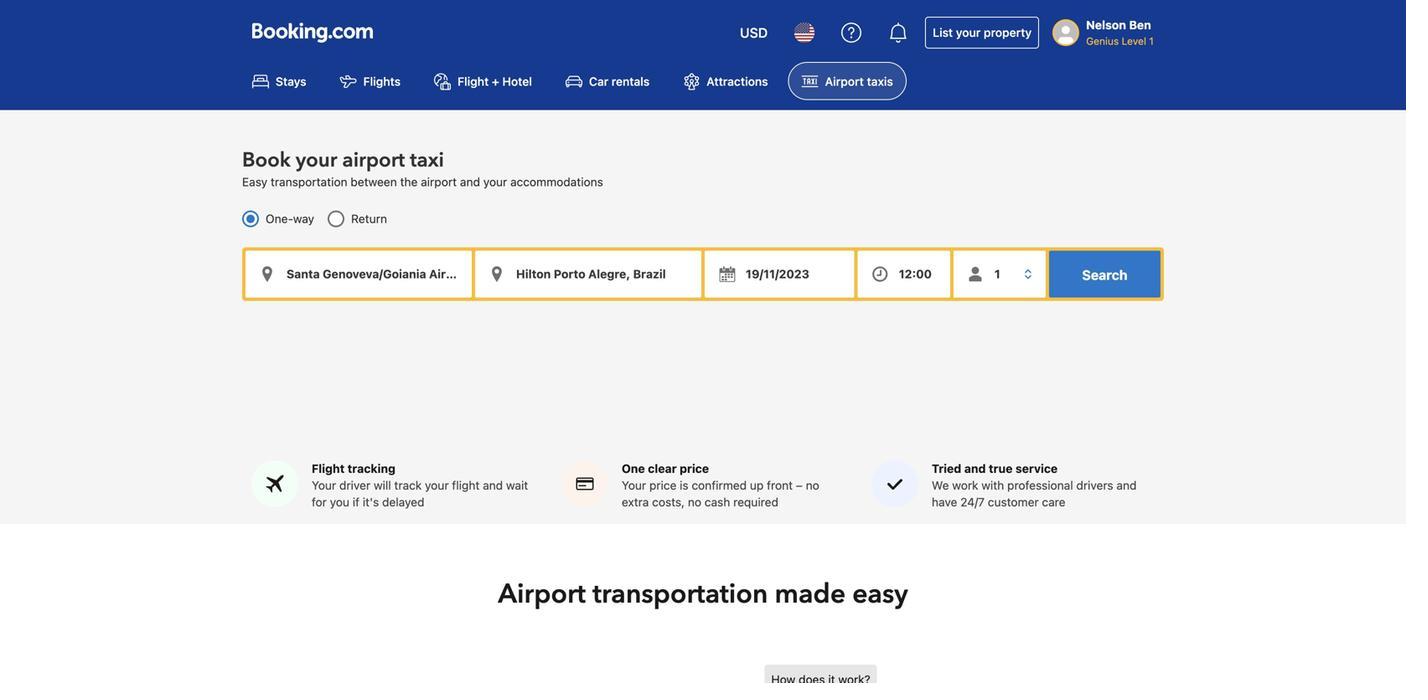 Task type: describe. For each thing, give the bounding box(es) containing it.
up
[[750, 479, 764, 493]]

24/7
[[960, 496, 985, 509]]

12:00 button
[[858, 251, 950, 298]]

Enter destination text field
[[475, 251, 701, 298]]

airport transportation made easy
[[498, 577, 908, 613]]

0 horizontal spatial price
[[649, 479, 677, 493]]

search button
[[1049, 251, 1161, 298]]

your inside flight tracking your driver will track your flight and wait for you if it's delayed
[[425, 479, 449, 493]]

airport taxis link
[[788, 62, 907, 100]]

1
[[1149, 35, 1154, 47]]

your inside flight tracking your driver will track your flight and wait for you if it's delayed
[[312, 479, 336, 493]]

+
[[492, 74, 499, 88]]

tried
[[932, 462, 961, 476]]

list your property link
[[925, 17, 1039, 49]]

tried and true service we work with professional drivers and have 24/7 customer care
[[932, 462, 1137, 509]]

attractions
[[707, 74, 768, 88]]

19/11/2023
[[746, 267, 809, 281]]

will
[[374, 479, 391, 493]]

is
[[680, 479, 689, 493]]

wait
[[506, 479, 528, 493]]

car rentals
[[589, 74, 650, 88]]

nelson
[[1086, 18, 1126, 32]]

rentals
[[612, 74, 650, 88]]

one-
[[266, 212, 293, 226]]

flight tracking your driver will track your flight and wait for you if it's delayed
[[312, 462, 528, 509]]

one-way
[[266, 212, 314, 226]]

it's
[[363, 496, 379, 509]]

flights link
[[326, 62, 414, 100]]

flight + hotel
[[458, 74, 532, 88]]

19/11/2023 button
[[705, 251, 854, 298]]

1 horizontal spatial transportation
[[593, 577, 768, 613]]

taxi
[[410, 146, 444, 174]]

taxis
[[867, 74, 893, 88]]

you
[[330, 496, 349, 509]]

flight + hotel link
[[421, 62, 545, 100]]

and up work on the bottom
[[964, 462, 986, 476]]

and right drivers at the bottom
[[1117, 479, 1137, 493]]

–
[[796, 479, 803, 493]]

airport for airport transportation made easy
[[498, 577, 586, 613]]

level
[[1122, 35, 1146, 47]]

have
[[932, 496, 957, 509]]

nelson ben genius level 1
[[1086, 18, 1154, 47]]

service
[[1016, 462, 1058, 476]]

usd button
[[730, 13, 778, 53]]

drivers
[[1076, 479, 1113, 493]]

the
[[400, 175, 418, 189]]

for
[[312, 496, 327, 509]]

cash
[[705, 496, 730, 509]]

property
[[984, 26, 1032, 39]]

1 horizontal spatial price
[[680, 462, 709, 476]]

flight
[[452, 479, 480, 493]]



Task type: locate. For each thing, give the bounding box(es) containing it.
delayed
[[382, 496, 424, 509]]

your right track
[[425, 479, 449, 493]]

driver
[[339, 479, 370, 493]]

flight for flight + hotel
[[458, 74, 489, 88]]

0 horizontal spatial no
[[688, 496, 701, 509]]

between
[[351, 175, 397, 189]]

list your property
[[933, 26, 1032, 39]]

0 horizontal spatial transportation
[[271, 175, 347, 189]]

one
[[622, 462, 645, 476]]

clear
[[648, 462, 677, 476]]

flight for flight tracking your driver will track your flight and wait for you if it's delayed
[[312, 462, 345, 476]]

airport for airport taxis
[[825, 74, 864, 88]]

and inside book your airport taxi easy transportation between the airport and your accommodations
[[460, 175, 480, 189]]

flight inside flight tracking your driver will track your flight and wait for you if it's delayed
[[312, 462, 345, 476]]

1 vertical spatial airport
[[498, 577, 586, 613]]

0 vertical spatial airport
[[825, 74, 864, 88]]

your right the list
[[956, 26, 981, 39]]

accommodations
[[510, 175, 603, 189]]

airport
[[825, 74, 864, 88], [498, 577, 586, 613]]

professional
[[1007, 479, 1073, 493]]

book
[[242, 146, 291, 174]]

no right –
[[806, 479, 819, 493]]

stays
[[276, 74, 306, 88]]

0 vertical spatial flight
[[458, 74, 489, 88]]

1 horizontal spatial flight
[[458, 74, 489, 88]]

and
[[460, 175, 480, 189], [964, 462, 986, 476], [483, 479, 503, 493], [1117, 479, 1137, 493]]

easy
[[242, 175, 267, 189]]

1 vertical spatial price
[[649, 479, 677, 493]]

1 vertical spatial transportation
[[593, 577, 768, 613]]

transportation
[[271, 175, 347, 189], [593, 577, 768, 613]]

stays link
[[239, 62, 320, 100]]

one clear price your price is confirmed up front – no extra costs, no cash required
[[622, 462, 819, 509]]

ben
[[1129, 18, 1151, 32]]

1 vertical spatial flight
[[312, 462, 345, 476]]

price up the is
[[680, 462, 709, 476]]

flight
[[458, 74, 489, 88], [312, 462, 345, 476]]

transportation inside book your airport taxi easy transportation between the airport and your accommodations
[[271, 175, 347, 189]]

your inside 'one clear price your price is confirmed up front – no extra costs, no cash required'
[[622, 479, 646, 493]]

your up for
[[312, 479, 336, 493]]

genius
[[1086, 35, 1119, 47]]

and left wait
[[483, 479, 503, 493]]

your
[[312, 479, 336, 493], [622, 479, 646, 493]]

search
[[1082, 267, 1128, 283]]

2 your from the left
[[622, 479, 646, 493]]

1 vertical spatial airport
[[421, 175, 457, 189]]

booking.com online hotel reservations image
[[252, 23, 373, 43]]

and right the
[[460, 175, 480, 189]]

price down the clear
[[649, 479, 677, 493]]

airport up between
[[342, 146, 405, 174]]

no down the is
[[688, 496, 701, 509]]

1 horizontal spatial your
[[622, 479, 646, 493]]

costs,
[[652, 496, 685, 509]]

1 horizontal spatial airport
[[421, 175, 457, 189]]

0 vertical spatial airport
[[342, 146, 405, 174]]

care
[[1042, 496, 1066, 509]]

with
[[982, 479, 1004, 493]]

tracking
[[348, 462, 396, 476]]

track
[[394, 479, 422, 493]]

0 horizontal spatial your
[[312, 479, 336, 493]]

usd
[[740, 25, 768, 41]]

12:00
[[899, 267, 932, 281]]

customer
[[988, 496, 1039, 509]]

true
[[989, 462, 1013, 476]]

1 vertical spatial no
[[688, 496, 701, 509]]

work
[[952, 479, 978, 493]]

0 vertical spatial transportation
[[271, 175, 347, 189]]

0 vertical spatial no
[[806, 479, 819, 493]]

Enter pick-up location text field
[[246, 251, 472, 298]]

flight left "+"
[[458, 74, 489, 88]]

way
[[293, 212, 314, 226]]

your right book
[[296, 146, 337, 174]]

0 horizontal spatial airport
[[498, 577, 586, 613]]

1 horizontal spatial airport
[[825, 74, 864, 88]]

your left accommodations
[[483, 175, 507, 189]]

1 horizontal spatial no
[[806, 479, 819, 493]]

airport down the taxi
[[421, 175, 457, 189]]

flight up the driver
[[312, 462, 345, 476]]

front
[[767, 479, 793, 493]]

hotel
[[502, 74, 532, 88]]

car
[[589, 74, 608, 88]]

list
[[933, 26, 953, 39]]

flights
[[363, 74, 401, 88]]

easy
[[852, 577, 908, 613]]

if
[[353, 496, 360, 509]]

confirmed
[[692, 479, 747, 493]]

extra
[[622, 496, 649, 509]]

book your airport taxi easy transportation between the airport and your accommodations
[[242, 146, 603, 189]]

booking airport taxi image
[[765, 665, 1117, 684]]

no
[[806, 479, 819, 493], [688, 496, 701, 509]]

we
[[932, 479, 949, 493]]

car rentals link
[[552, 62, 663, 100]]

0 horizontal spatial airport
[[342, 146, 405, 174]]

price
[[680, 462, 709, 476], [649, 479, 677, 493]]

made
[[775, 577, 846, 613]]

1 your from the left
[[312, 479, 336, 493]]

0 vertical spatial price
[[680, 462, 709, 476]]

airport
[[342, 146, 405, 174], [421, 175, 457, 189]]

your down one
[[622, 479, 646, 493]]

0 horizontal spatial flight
[[312, 462, 345, 476]]

required
[[733, 496, 778, 509]]

attractions link
[[670, 62, 781, 100]]

airport taxis
[[825, 74, 893, 88]]

and inside flight tracking your driver will track your flight and wait for you if it's delayed
[[483, 479, 503, 493]]

return
[[351, 212, 387, 226]]

your
[[956, 26, 981, 39], [296, 146, 337, 174], [483, 175, 507, 189], [425, 479, 449, 493]]



Task type: vqa. For each thing, say whether or not it's contained in the screenshot.
- "We stayed in the main tower in the joint suite 1140/41 - I loved the Christmas tree in the room, we had views from both sides and the bed was very comfortable. I loved the breakfast on the 8th floor."
no



